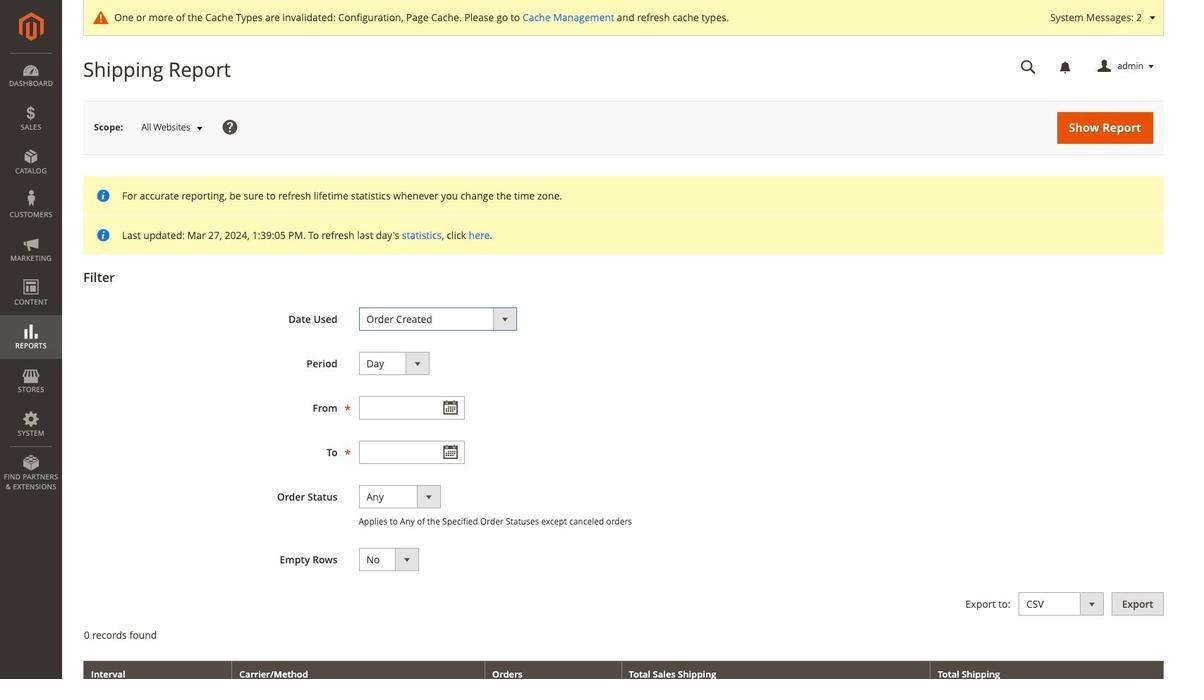 Task type: describe. For each thing, give the bounding box(es) containing it.
magento admin panel image
[[19, 12, 43, 41]]



Task type: locate. For each thing, give the bounding box(es) containing it.
None text field
[[359, 396, 465, 420]]

None text field
[[1011, 54, 1046, 79], [359, 441, 465, 464], [1011, 54, 1046, 79], [359, 441, 465, 464]]

menu bar
[[0, 53, 62, 499]]



